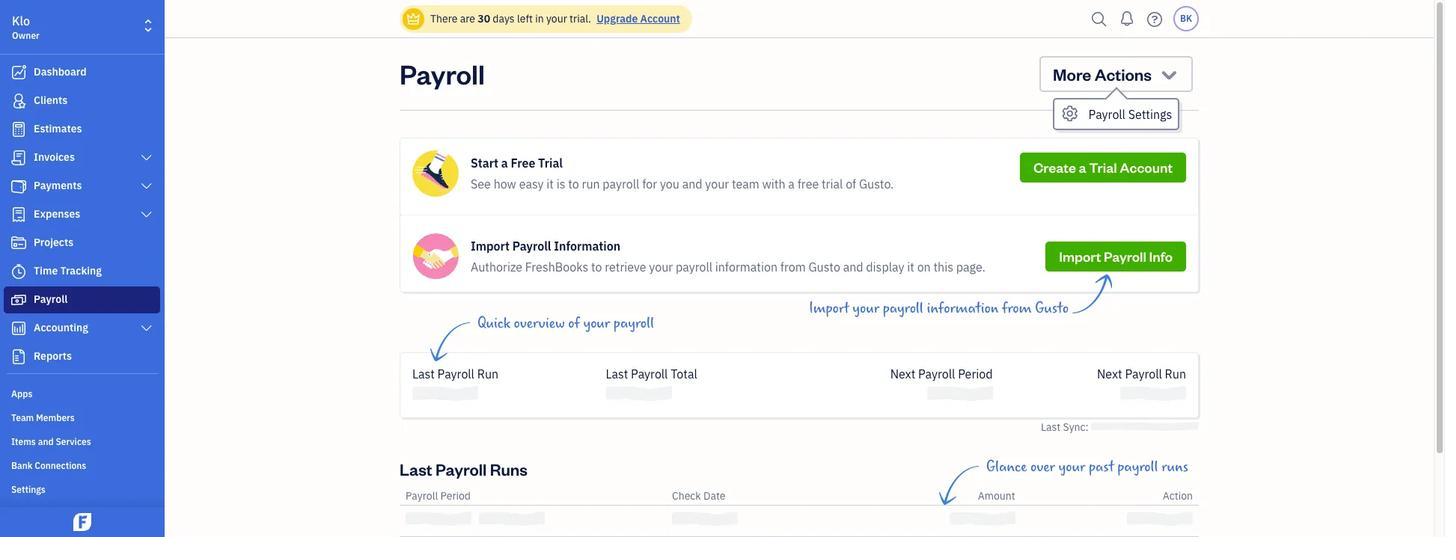 Task type: locate. For each thing, give the bounding box(es) containing it.
a inside create a trial account 'button'
[[1079, 159, 1087, 176]]

your inside start a free trial see how easy it is to run payroll for you and your team with a free trial of gusto.
[[706, 177, 729, 192]]

payroll
[[400, 56, 485, 91], [1089, 107, 1126, 122], [513, 239, 551, 254], [1104, 248, 1147, 265], [34, 293, 68, 306], [438, 367, 475, 382], [631, 367, 668, 382], [919, 367, 956, 382], [1126, 367, 1163, 382], [436, 459, 487, 480], [406, 489, 438, 503]]

1 horizontal spatial it
[[908, 260, 915, 275]]

2 chevron large down image from the top
[[140, 209, 153, 221]]

chevrondown image
[[1159, 64, 1180, 85]]

import inside button
[[1060, 248, 1102, 265]]

1 horizontal spatial a
[[789, 177, 795, 192]]

klo owner
[[12, 13, 40, 41]]

1 vertical spatial and
[[844, 260, 864, 275]]

a right create
[[1079, 159, 1087, 176]]

authorize
[[471, 260, 523, 275]]

3 chevron large down image from the top
[[140, 323, 153, 335]]

payroll down 'display'
[[883, 300, 924, 317]]

runs
[[490, 459, 528, 480]]

1 vertical spatial chevron large down image
[[140, 209, 153, 221]]

to down information
[[591, 260, 602, 275]]

1 horizontal spatial next
[[1098, 367, 1123, 382]]

1 vertical spatial account
[[1120, 159, 1173, 176]]

0 vertical spatial from
[[781, 260, 806, 275]]

0 horizontal spatial gusto
[[809, 260, 841, 275]]

see
[[471, 177, 491, 192]]

payroll up last payroll total
[[614, 315, 654, 332]]

0 vertical spatial and
[[683, 177, 703, 192]]

page.
[[957, 260, 986, 275]]

klo
[[12, 13, 30, 28]]

more
[[1053, 64, 1092, 85]]

1 horizontal spatial information
[[927, 300, 999, 317]]

from
[[781, 260, 806, 275], [1003, 300, 1032, 317]]

more actions
[[1053, 64, 1152, 85]]

2 horizontal spatial and
[[844, 260, 864, 275]]

2 vertical spatial and
[[38, 436, 54, 448]]

crown image
[[406, 11, 422, 27]]

settings down the chevrondown icon
[[1129, 107, 1173, 122]]

it left on
[[908, 260, 915, 275]]

import for import your payroll information from gusto
[[809, 300, 849, 317]]

import for import payroll information authorize freshbooks to retrieve your payroll information from gusto and display it on this page.
[[471, 239, 510, 254]]

2 horizontal spatial a
[[1079, 159, 1087, 176]]

payroll settings
[[1089, 107, 1173, 122]]

import your payroll information from gusto
[[809, 300, 1069, 317]]

0 vertical spatial of
[[846, 177, 857, 192]]

runs
[[1162, 459, 1189, 476]]

are
[[460, 12, 475, 25]]

members
[[36, 413, 75, 424]]

this
[[934, 260, 954, 275]]

payroll left the for
[[603, 177, 640, 192]]

1 vertical spatial it
[[908, 260, 915, 275]]

chevron large down image for invoices
[[140, 152, 153, 164]]

chart image
[[10, 321, 28, 336]]

chevron large down image inside expenses link
[[140, 209, 153, 221]]

1 vertical spatial period
[[441, 489, 471, 503]]

account down payroll settings
[[1120, 159, 1173, 176]]

for
[[643, 177, 657, 192]]

estimates link
[[4, 116, 160, 143]]

create
[[1034, 159, 1077, 176]]

payment image
[[10, 179, 28, 194]]

expenses
[[34, 207, 80, 221]]

from inside import payroll information authorize freshbooks to retrieve your payroll information from gusto and display it on this page.
[[781, 260, 806, 275]]

0 vertical spatial information
[[716, 260, 778, 275]]

0 horizontal spatial and
[[38, 436, 54, 448]]

project image
[[10, 236, 28, 251]]

0 horizontal spatial next
[[891, 367, 916, 382]]

0 horizontal spatial it
[[547, 177, 554, 192]]

of inside start a free trial see how easy it is to run payroll for you and your team with a free trial of gusto.
[[846, 177, 857, 192]]

2 horizontal spatial import
[[1060, 248, 1102, 265]]

your right retrieve
[[649, 260, 673, 275]]

to
[[568, 177, 579, 192], [591, 260, 602, 275]]

chevron large down image down chevron large down image
[[140, 209, 153, 221]]

0 horizontal spatial settings
[[11, 484, 46, 496]]

1 vertical spatial gusto
[[1036, 300, 1069, 317]]

1 vertical spatial from
[[1003, 300, 1032, 317]]

trial right create
[[1090, 159, 1118, 176]]

import inside import payroll information authorize freshbooks to retrieve your payroll information from gusto and display it on this page.
[[471, 239, 510, 254]]

clients link
[[4, 88, 160, 115]]

1 horizontal spatial to
[[591, 260, 602, 275]]

2 run from the left
[[1165, 367, 1187, 382]]

action
[[1163, 489, 1193, 503]]

0 horizontal spatial import
[[471, 239, 510, 254]]

1 vertical spatial of
[[568, 315, 580, 332]]

money image
[[10, 293, 28, 308]]

chevron large down image inside accounting link
[[140, 323, 153, 335]]

and left 'display'
[[844, 260, 864, 275]]

your
[[547, 12, 567, 25], [706, 177, 729, 192], [649, 260, 673, 275], [853, 300, 880, 317], [584, 315, 610, 332], [1059, 459, 1086, 476]]

chevron large down image for accounting
[[140, 323, 153, 335]]

payroll inside import payroll information authorize freshbooks to retrieve your payroll information from gusto and display it on this page.
[[513, 239, 551, 254]]

it
[[547, 177, 554, 192], [908, 260, 915, 275]]

1 horizontal spatial import
[[809, 300, 849, 317]]

chevron large down image
[[140, 152, 153, 164], [140, 209, 153, 221], [140, 323, 153, 335]]

on
[[918, 260, 931, 275]]

date
[[704, 489, 726, 503]]

last sync :
[[1041, 420, 1092, 434]]

reports
[[34, 350, 72, 363]]

check date
[[672, 489, 726, 503]]

last
[[413, 367, 435, 382], [606, 367, 628, 382], [1041, 420, 1061, 434], [400, 459, 433, 480]]

account
[[641, 12, 680, 25], [1120, 159, 1173, 176]]

1 horizontal spatial period
[[958, 367, 993, 382]]

0 horizontal spatial of
[[568, 315, 580, 332]]

there are 30 days left in your trial. upgrade account
[[431, 12, 680, 25]]

payroll inside payroll link
[[34, 293, 68, 306]]

0 horizontal spatial from
[[781, 260, 806, 275]]

freshbooks
[[525, 260, 589, 275]]

0 horizontal spatial trial
[[538, 156, 563, 171]]

quick
[[478, 315, 511, 332]]

chevron large down image up chevron large down image
[[140, 152, 153, 164]]

period
[[958, 367, 993, 382], [441, 489, 471, 503]]

and right you
[[683, 177, 703, 192]]

team
[[11, 413, 34, 424]]

1 horizontal spatial trial
[[1090, 159, 1118, 176]]

1 horizontal spatial run
[[1165, 367, 1187, 382]]

trial up is
[[538, 156, 563, 171]]

payroll right retrieve
[[676, 260, 713, 275]]

1 horizontal spatial gusto
[[1036, 300, 1069, 317]]

2 vertical spatial chevron large down image
[[140, 323, 153, 335]]

0 horizontal spatial account
[[641, 12, 680, 25]]

of right overview
[[568, 315, 580, 332]]

run
[[582, 177, 600, 192]]

1 horizontal spatial and
[[683, 177, 703, 192]]

settings down bank
[[11, 484, 46, 496]]

start
[[471, 156, 499, 171]]

a left free at left top
[[501, 156, 508, 171]]

and right items
[[38, 436, 54, 448]]

1 chevron large down image from the top
[[140, 152, 153, 164]]

1 horizontal spatial account
[[1120, 159, 1173, 176]]

it left is
[[547, 177, 554, 192]]

a for create
[[1079, 159, 1087, 176]]

0 horizontal spatial run
[[477, 367, 499, 382]]

account right upgrade
[[641, 12, 680, 25]]

1 vertical spatial settings
[[11, 484, 46, 496]]

of right trial
[[846, 177, 857, 192]]

go to help image
[[1143, 8, 1167, 30]]

you
[[660, 177, 680, 192]]

bank
[[11, 460, 33, 472]]

0 vertical spatial gusto
[[809, 260, 841, 275]]

0 horizontal spatial a
[[501, 156, 508, 171]]

payroll
[[603, 177, 640, 192], [676, 260, 713, 275], [883, 300, 924, 317], [614, 315, 654, 332], [1118, 459, 1159, 476]]

next for next payroll run
[[1098, 367, 1123, 382]]

1 run from the left
[[477, 367, 499, 382]]

bk button
[[1174, 6, 1199, 31]]

0 vertical spatial settings
[[1129, 107, 1173, 122]]

it inside start a free trial see how easy it is to run payroll for you and your team with a free trial of gusto.
[[547, 177, 554, 192]]

items and services link
[[4, 431, 160, 453]]

0 vertical spatial to
[[568, 177, 579, 192]]

1 next from the left
[[891, 367, 916, 382]]

gusto
[[809, 260, 841, 275], [1036, 300, 1069, 317]]

2 next from the left
[[1098, 367, 1123, 382]]

in
[[535, 12, 544, 25]]

retrieve
[[605, 260, 647, 275]]

last for last sync :
[[1041, 420, 1061, 434]]

expense image
[[10, 207, 28, 222]]

0 horizontal spatial information
[[716, 260, 778, 275]]

dashboard
[[34, 65, 87, 79]]

last payroll run
[[413, 367, 499, 382]]

apps link
[[4, 383, 160, 405]]

a left free
[[789, 177, 795, 192]]

:
[[1086, 420, 1089, 434]]

a
[[501, 156, 508, 171], [1079, 159, 1087, 176], [789, 177, 795, 192]]

0 vertical spatial account
[[641, 12, 680, 25]]

actions
[[1095, 64, 1152, 85]]

to right is
[[568, 177, 579, 192]]

0 horizontal spatial to
[[568, 177, 579, 192]]

projects link
[[4, 230, 160, 257]]

1 horizontal spatial of
[[846, 177, 857, 192]]

your left team
[[706, 177, 729, 192]]

a for start
[[501, 156, 508, 171]]

past
[[1089, 459, 1115, 476]]

1 horizontal spatial from
[[1003, 300, 1032, 317]]

connections
[[35, 460, 86, 472]]

0 vertical spatial it
[[547, 177, 554, 192]]

client image
[[10, 94, 28, 109]]

information inside import payroll information authorize freshbooks to retrieve your payroll information from gusto and display it on this page.
[[716, 260, 778, 275]]

trial
[[538, 156, 563, 171], [1090, 159, 1118, 176]]

invoice image
[[10, 150, 28, 165]]

settings
[[1129, 107, 1173, 122], [11, 484, 46, 496]]

chevron large down image
[[140, 180, 153, 192]]

import payroll information authorize freshbooks to retrieve your payroll information from gusto and display it on this page.
[[471, 239, 986, 275]]

0 vertical spatial chevron large down image
[[140, 152, 153, 164]]

chevron large down image up reports 'link'
[[140, 323, 153, 335]]

1 vertical spatial to
[[591, 260, 602, 275]]

last payroll total
[[606, 367, 698, 382]]

next payroll run
[[1098, 367, 1187, 382]]

of
[[846, 177, 857, 192], [568, 315, 580, 332]]



Task type: describe. For each thing, give the bounding box(es) containing it.
team members link
[[4, 407, 160, 429]]

easy
[[519, 177, 544, 192]]

projects
[[34, 236, 74, 249]]

run for next payroll run
[[1165, 367, 1187, 382]]

free
[[798, 177, 819, 192]]

services
[[56, 436, 91, 448]]

account inside 'button'
[[1120, 159, 1173, 176]]

start a free trial see how easy it is to run payroll for you and your team with a free trial of gusto.
[[471, 156, 894, 192]]

payroll inside payroll settings link
[[1089, 107, 1126, 122]]

search image
[[1088, 8, 1112, 30]]

invoices link
[[4, 144, 160, 171]]

1 horizontal spatial settings
[[1129, 107, 1173, 122]]

next payroll period
[[891, 367, 993, 382]]

check
[[672, 489, 701, 503]]

estimates
[[34, 122, 82, 136]]

time tracking link
[[4, 258, 160, 285]]

1 vertical spatial information
[[927, 300, 999, 317]]

and inside import payroll information authorize freshbooks to retrieve your payroll information from gusto and display it on this page.
[[844, 260, 864, 275]]

payroll inside import payroll information authorize freshbooks to retrieve your payroll information from gusto and display it on this page.
[[676, 260, 713, 275]]

sync
[[1064, 420, 1086, 434]]

payroll right past
[[1118, 459, 1159, 476]]

bank connections
[[11, 460, 86, 472]]

to inside import payroll information authorize freshbooks to retrieve your payroll information from gusto and display it on this page.
[[591, 260, 602, 275]]

reports link
[[4, 344, 160, 371]]

glance
[[987, 459, 1028, 476]]

items and services
[[11, 436, 91, 448]]

last payroll runs
[[400, 459, 528, 480]]

accounting link
[[4, 315, 160, 342]]

freshbooks image
[[70, 514, 94, 532]]

import for import payroll info
[[1060, 248, 1102, 265]]

time tracking
[[34, 264, 102, 278]]

last for last payroll runs
[[400, 459, 433, 480]]

apps
[[11, 389, 33, 400]]

quick overview of your payroll
[[478, 315, 654, 332]]

next for next payroll period
[[891, 367, 916, 382]]

display
[[866, 260, 905, 275]]

team
[[732, 177, 760, 192]]

team members
[[11, 413, 75, 424]]

last for last payroll total
[[606, 367, 628, 382]]

trial.
[[570, 12, 591, 25]]

0 horizontal spatial period
[[441, 489, 471, 503]]

dashboard link
[[4, 59, 160, 86]]

gusto inside import payroll information authorize freshbooks to retrieve your payroll information from gusto and display it on this page.
[[809, 260, 841, 275]]

last for last payroll run
[[413, 367, 435, 382]]

dashboard image
[[10, 65, 28, 80]]

amount
[[978, 489, 1016, 503]]

info
[[1150, 248, 1173, 265]]

payroll settings link
[[1055, 100, 1179, 129]]

and inside main element
[[38, 436, 54, 448]]

your right in
[[547, 12, 567, 25]]

report image
[[10, 350, 28, 365]]

payments
[[34, 179, 82, 192]]

and inside start a free trial see how easy it is to run payroll for you and your team with a free trial of gusto.
[[683, 177, 703, 192]]

payroll period
[[406, 489, 471, 503]]

upgrade account link
[[594, 12, 680, 25]]

gusto.
[[859, 177, 894, 192]]

payments link
[[4, 173, 160, 200]]

owner
[[12, 30, 40, 41]]

to inside start a free trial see how easy it is to run payroll for you and your team with a free trial of gusto.
[[568, 177, 579, 192]]

trial inside create a trial account 'button'
[[1090, 159, 1118, 176]]

import payroll info button
[[1046, 242, 1187, 272]]

your down 'display'
[[853, 300, 880, 317]]

days
[[493, 12, 515, 25]]

your right overview
[[584, 315, 610, 332]]

with
[[763, 177, 786, 192]]

trial inside start a free trial see how easy it is to run payroll for you and your team with a free trial of gusto.
[[538, 156, 563, 171]]

chevron large down image for expenses
[[140, 209, 153, 221]]

create a trial account button
[[1020, 153, 1187, 183]]

accounting
[[34, 321, 88, 335]]

create a trial account
[[1034, 159, 1173, 176]]

notifications image
[[1116, 4, 1140, 34]]

there
[[431, 12, 458, 25]]

payroll inside import payroll info button
[[1104, 248, 1147, 265]]

time
[[34, 264, 58, 278]]

run for last payroll run
[[477, 367, 499, 382]]

your inside import payroll information authorize freshbooks to retrieve your payroll information from gusto and display it on this page.
[[649, 260, 673, 275]]

trial
[[822, 177, 843, 192]]

more actions button
[[1040, 56, 1193, 92]]

import payroll info
[[1060, 248, 1173, 265]]

total
[[671, 367, 698, 382]]

main element
[[0, 0, 202, 538]]

how
[[494, 177, 517, 192]]

settings inside main element
[[11, 484, 46, 496]]

over
[[1031, 459, 1056, 476]]

payroll inside start a free trial see how easy it is to run payroll for you and your team with a free trial of gusto.
[[603, 177, 640, 192]]

estimate image
[[10, 122, 28, 137]]

left
[[517, 12, 533, 25]]

clients
[[34, 94, 68, 107]]

invoices
[[34, 150, 75, 164]]

tracking
[[60, 264, 102, 278]]

0 vertical spatial period
[[958, 367, 993, 382]]

your right over
[[1059, 459, 1086, 476]]

it inside import payroll information authorize freshbooks to retrieve your payroll information from gusto and display it on this page.
[[908, 260, 915, 275]]

free
[[511, 156, 536, 171]]

upgrade
[[597, 12, 638, 25]]

items
[[11, 436, 36, 448]]

is
[[557, 177, 566, 192]]

settings link
[[4, 478, 160, 501]]

30
[[478, 12, 490, 25]]

timer image
[[10, 264, 28, 279]]

information
[[554, 239, 621, 254]]

glance over your past payroll runs
[[987, 459, 1189, 476]]



Task type: vqa. For each thing, say whether or not it's contained in the screenshot.
play image
no



